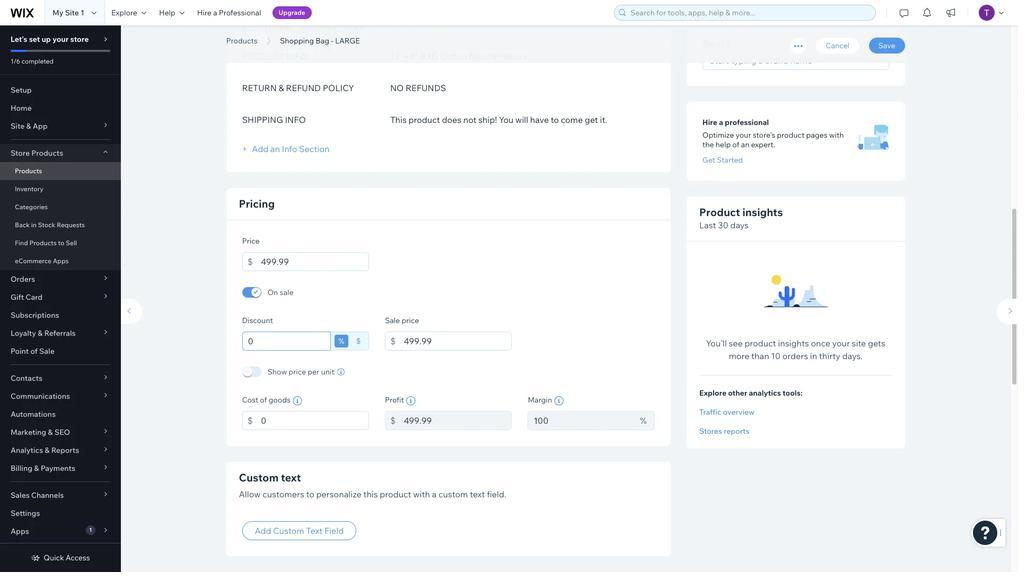 Task type: locate. For each thing, give the bounding box(es) containing it.
the
[[703, 140, 714, 150]]

site & app
[[11, 121, 48, 131]]

traffic
[[699, 408, 721, 418]]

Search for tools, apps, help & more... field
[[627, 5, 872, 20]]

info for product info
[[286, 51, 307, 61]]

stores
[[699, 427, 722, 437]]

insights up orders in the right bottom of the page
[[778, 339, 809, 349]]

0 vertical spatial 1
[[81, 8, 84, 17]]

orders button
[[0, 270, 121, 288]]

1 vertical spatial site
[[11, 121, 25, 131]]

1 horizontal spatial price
[[402, 316, 419, 325]]

1 inside the 'sidebar' element
[[89, 527, 92, 534]]

add for add an info section
[[252, 143, 268, 154]]

of right point
[[30, 347, 38, 356]]

1 vertical spatial 1
[[89, 527, 92, 534]]

custom left text
[[273, 526, 304, 537]]

to right have
[[551, 114, 559, 125]]

explore other analytics tools:
[[699, 389, 803, 399]]

setup link
[[0, 81, 121, 99]]

an left the expert.
[[741, 140, 750, 150]]

1 horizontal spatial to
[[306, 489, 314, 500]]

0 horizontal spatial 1
[[81, 8, 84, 17]]

None text field
[[242, 332, 331, 351]]

1 vertical spatial price
[[289, 367, 306, 377]]

1 vertical spatial sale
[[39, 347, 55, 356]]

2 vertical spatial a
[[432, 489, 437, 500]]

& right return
[[279, 82, 284, 93]]

products link
[[221, 36, 263, 46], [0, 162, 121, 180]]

communications button
[[0, 388, 121, 406]]

add down shipping
[[252, 143, 268, 154]]

in inside back in stock requests link
[[31, 221, 37, 229]]

apps down find products to sell link
[[53, 257, 69, 265]]

0 horizontal spatial info tooltip image
[[293, 396, 302, 406]]

you'll
[[706, 339, 727, 349]]

with left custom
[[413, 489, 430, 500]]

your inside optimize your store's product pages with the help of an expert.
[[736, 131, 751, 140]]

bag down info
[[316, 36, 329, 46]]

thirty
[[819, 351, 840, 362]]

loyalty & referrals button
[[0, 325, 121, 343]]

product right "this"
[[380, 489, 411, 500]]

$
[[247, 256, 253, 267], [390, 336, 396, 347], [356, 336, 361, 346], [247, 415, 253, 426], [390, 415, 396, 426]]

0 vertical spatial of
[[732, 140, 739, 150]]

not
[[463, 114, 477, 125]]

1 horizontal spatial apps
[[53, 257, 69, 265]]

1 horizontal spatial site
[[65, 8, 79, 17]]

quick access
[[44, 554, 90, 563]]

add down allow
[[255, 526, 271, 537]]

1 horizontal spatial an
[[741, 140, 750, 150]]

channels
[[31, 491, 64, 501]]

back in stock requests link
[[0, 216, 121, 234]]

site
[[65, 8, 79, 17], [11, 121, 25, 131]]

large up x at the top left of the page
[[371, 23, 435, 47]]

text
[[281, 471, 301, 484], [470, 489, 485, 500]]

2 vertical spatial of
[[260, 395, 267, 405]]

shopping up product info
[[226, 23, 316, 47]]

0 vertical spatial add
[[252, 143, 268, 154]]

with
[[829, 131, 844, 140], [413, 489, 430, 500]]

shopping down additional info sections
[[280, 36, 314, 46]]

product up than
[[745, 339, 776, 349]]

1 horizontal spatial info tooltip image
[[554, 396, 564, 406]]

your inside the 'sidebar' element
[[52, 34, 69, 44]]

text
[[306, 526, 323, 537]]

sidebar element
[[0, 25, 121, 573]]

marketing & seo
[[11, 428, 70, 437]]

with inside custom text allow customers to personalize this product with a custom text field.
[[413, 489, 430, 500]]

0 vertical spatial products link
[[221, 36, 263, 46]]

refund
[[286, 82, 321, 93]]

0 horizontal spatial your
[[52, 34, 69, 44]]

than
[[751, 351, 769, 362]]

0 horizontal spatial to
[[58, 239, 64, 247]]

product inside custom text allow customers to personalize this product with a custom text field.
[[380, 489, 411, 500]]

custom
[[239, 471, 279, 484], [273, 526, 304, 537]]

a for professional
[[213, 8, 217, 17]]

hire up optimize
[[703, 118, 717, 128]]

my site 1
[[52, 8, 84, 17]]

of for point of sale
[[30, 347, 38, 356]]

shopping bag - large
[[226, 23, 435, 47], [280, 36, 360, 46]]

analytics
[[11, 446, 43, 456]]

& right the billing
[[34, 464, 39, 474]]

shipping info
[[242, 114, 306, 125]]

1 info tooltip image from the left
[[293, 396, 302, 406]]

0 vertical spatial site
[[65, 8, 79, 17]]

subscriptions
[[11, 311, 59, 320]]

seo
[[54, 428, 70, 437]]

site down home
[[11, 121, 25, 131]]

0 horizontal spatial apps
[[11, 527, 29, 537]]

0 horizontal spatial text
[[281, 471, 301, 484]]

1 horizontal spatial %
[[640, 415, 647, 426]]

Start typing a brand name field
[[706, 52, 885, 70]]

info tooltip image
[[293, 396, 302, 406], [554, 396, 564, 406]]

price up $ text box
[[402, 316, 419, 325]]

sales channels button
[[0, 487, 121, 505]]

products up ecommerce apps in the top left of the page
[[29, 239, 57, 247]]

of right the cost
[[260, 395, 267, 405]]

a for professional
[[719, 118, 723, 128]]

%
[[339, 336, 344, 346], [640, 415, 647, 426]]

let's
[[11, 34, 27, 44]]

& left seo
[[48, 428, 53, 437]]

& inside loyalty & referrals popup button
[[38, 329, 43, 338]]

shopping
[[226, 23, 316, 47], [280, 36, 314, 46]]

0 horizontal spatial sale
[[39, 347, 55, 356]]

& for site
[[26, 121, 31, 131]]

of inside the 'sidebar' element
[[30, 347, 38, 356]]

1 horizontal spatial hire
[[703, 118, 717, 128]]

1 vertical spatial your
[[736, 131, 751, 140]]

large
[[371, 23, 435, 47], [335, 36, 360, 46]]

1 horizontal spatial 1
[[89, 527, 92, 534]]

to right the customers
[[306, 489, 314, 500]]

custom up allow
[[239, 471, 279, 484]]

gets
[[868, 339, 885, 349]]

hire a professional link
[[191, 0, 268, 25]]

products inside popup button
[[31, 148, 63, 158]]

an left info
[[270, 143, 280, 154]]

1 horizontal spatial explore
[[699, 389, 727, 399]]

1 vertical spatial in
[[810, 351, 817, 362]]

analytics & reports
[[11, 446, 79, 456]]

will
[[516, 114, 528, 125]]

2 horizontal spatial of
[[732, 140, 739, 150]]

bag right info
[[320, 23, 356, 47]]

product right 'this'
[[409, 114, 440, 125]]

hire right help button
[[197, 8, 211, 17]]

30
[[718, 220, 729, 231]]

1 vertical spatial with
[[413, 489, 430, 500]]

& left reports
[[45, 446, 50, 456]]

products up the product
[[226, 36, 258, 46]]

0 vertical spatial price
[[402, 316, 419, 325]]

completed
[[22, 57, 54, 65]]

1 horizontal spatial a
[[432, 489, 437, 500]]

cost of goods
[[242, 395, 291, 405]]

gift
[[11, 293, 24, 302]]

& inside analytics & reports popup button
[[45, 446, 50, 456]]

products
[[226, 36, 258, 46], [31, 148, 63, 158], [15, 167, 42, 175], [29, 239, 57, 247]]

a left professional
[[213, 8, 217, 17]]

gift card button
[[0, 288, 121, 307]]

0 vertical spatial insights
[[743, 206, 783, 219]]

0 vertical spatial in
[[31, 221, 37, 229]]

1 vertical spatial custom
[[273, 526, 304, 537]]

info
[[298, 24, 320, 32]]

1 horizontal spatial your
[[736, 131, 751, 140]]

& inside billing & payments popup button
[[34, 464, 39, 474]]

& for billing
[[34, 464, 39, 474]]

1 vertical spatial info
[[285, 114, 306, 125]]

info tooltip image right the margin
[[554, 396, 564, 406]]

payments
[[41, 464, 75, 474]]

explore left the help
[[111, 8, 137, 17]]

0 horizontal spatial large
[[335, 36, 360, 46]]

1 horizontal spatial products link
[[221, 36, 263, 46]]

a up optimize
[[719, 118, 723, 128]]

1 vertical spatial %
[[640, 415, 647, 426]]

store products button
[[0, 144, 121, 162]]

custom
[[438, 489, 468, 500]]

0 horizontal spatial in
[[31, 221, 37, 229]]

cancel
[[826, 41, 850, 50]]

1 vertical spatial of
[[30, 347, 38, 356]]

1 vertical spatial explore
[[699, 389, 727, 399]]

& inside shopping bag - large form
[[279, 82, 284, 93]]

2 horizontal spatial a
[[719, 118, 723, 128]]

add an info section link
[[242, 143, 329, 154]]

text up the customers
[[281, 471, 301, 484]]

analytics & reports button
[[0, 442, 121, 460]]

info
[[286, 51, 307, 61], [285, 114, 306, 125]]

0 vertical spatial %
[[339, 336, 344, 346]]

$ text field
[[404, 332, 512, 351]]

& inside "marketing & seo" popup button
[[48, 428, 53, 437]]

12" x 8" bag  cotton  natural flavors
[[390, 51, 527, 61]]

product insights last 30 days
[[699, 206, 783, 231]]

large down sections
[[335, 36, 360, 46]]

to inside the 'sidebar' element
[[58, 239, 64, 247]]

hire for hire a professional
[[703, 118, 717, 128]]

2 horizontal spatial your
[[832, 339, 850, 349]]

price
[[402, 316, 419, 325], [289, 367, 306, 377]]

of for cost of goods
[[260, 395, 267, 405]]

apps down settings
[[11, 527, 29, 537]]

2 vertical spatial to
[[306, 489, 314, 500]]

1 horizontal spatial sale
[[385, 316, 400, 325]]

1 vertical spatial products link
[[0, 162, 121, 180]]

no refunds
[[390, 82, 446, 93]]

0 vertical spatial to
[[551, 114, 559, 125]]

& inside site & app popup button
[[26, 121, 31, 131]]

1 vertical spatial to
[[58, 239, 64, 247]]

custom inside button
[[273, 526, 304, 537]]

of inside optimize your store's product pages with the help of an expert.
[[732, 140, 739, 150]]

in inside the you'll see product insights once your site gets more than 10 orders in thirty days.
[[810, 351, 817, 362]]

1 horizontal spatial in
[[810, 351, 817, 362]]

once
[[811, 339, 830, 349]]

text left the field.
[[470, 489, 485, 500]]

info down additional info sections
[[286, 51, 307, 61]]

0 horizontal spatial hire
[[197, 8, 211, 17]]

0 vertical spatial hire
[[197, 8, 211, 17]]

product left pages
[[777, 131, 805, 140]]

0 vertical spatial your
[[52, 34, 69, 44]]

with right pages
[[829, 131, 844, 140]]

hire a professional
[[703, 118, 769, 128]]

products link up the product
[[221, 36, 263, 46]]

2 vertical spatial your
[[832, 339, 850, 349]]

get started
[[703, 156, 743, 165]]

margin
[[528, 395, 552, 405]]

1 vertical spatial hire
[[703, 118, 717, 128]]

product info
[[242, 51, 307, 61]]

app
[[33, 121, 48, 131]]

my
[[52, 8, 63, 17]]

1 right my
[[81, 8, 84, 17]]

requests
[[57, 221, 85, 229]]

your right up
[[52, 34, 69, 44]]

0 vertical spatial sale
[[385, 316, 400, 325]]

1 horizontal spatial text
[[470, 489, 485, 500]]

insights up days
[[743, 206, 783, 219]]

a inside custom text allow customers to personalize this product with a custom text field.
[[432, 489, 437, 500]]

hire inside shopping bag - large form
[[703, 118, 717, 128]]

your up thirty at bottom right
[[832, 339, 850, 349]]

1 horizontal spatial of
[[260, 395, 267, 405]]

price left per
[[289, 367, 306, 377]]

explore up traffic on the right bottom of page
[[699, 389, 727, 399]]

0 horizontal spatial price
[[289, 367, 306, 377]]

a left custom
[[432, 489, 437, 500]]

info up add an info section
[[285, 114, 306, 125]]

& right loyalty
[[38, 329, 43, 338]]

1 horizontal spatial with
[[829, 131, 844, 140]]

0 vertical spatial a
[[213, 8, 217, 17]]

in right back
[[31, 221, 37, 229]]

2 info tooltip image from the left
[[554, 396, 564, 406]]

with inside optimize your store's product pages with the help of an expert.
[[829, 131, 844, 140]]

product
[[699, 206, 740, 219]]

0 horizontal spatial site
[[11, 121, 25, 131]]

explore inside shopping bag - large form
[[699, 389, 727, 399]]

bag
[[320, 23, 356, 47], [316, 36, 329, 46]]

in down once
[[810, 351, 817, 362]]

0 vertical spatial with
[[829, 131, 844, 140]]

shopping bag - large form
[[116, 0, 1018, 573]]

None text field
[[261, 252, 369, 271], [261, 411, 369, 430], [404, 411, 512, 430], [528, 411, 635, 430], [261, 252, 369, 271], [261, 411, 369, 430], [404, 411, 512, 430], [528, 411, 635, 430]]

started
[[717, 156, 743, 165]]

come
[[561, 114, 583, 125]]

your down professional
[[736, 131, 751, 140]]

0 vertical spatial explore
[[111, 8, 137, 17]]

products link down store products
[[0, 162, 121, 180]]

to left sell at the top left of page
[[58, 239, 64, 247]]

1 vertical spatial add
[[255, 526, 271, 537]]

0 horizontal spatial a
[[213, 8, 217, 17]]

hire a professional
[[197, 8, 261, 17]]

x
[[404, 51, 408, 61]]

1 up access
[[89, 527, 92, 534]]

insights
[[743, 206, 783, 219], [778, 339, 809, 349]]

1 vertical spatial a
[[719, 118, 723, 128]]

other
[[728, 389, 747, 399]]

info tooltip image right goods
[[293, 396, 302, 406]]

apps
[[53, 257, 69, 265], [11, 527, 29, 537]]

add an info section
[[250, 143, 329, 154]]

hire inside hire a professional link
[[197, 8, 211, 17]]

0 vertical spatial info
[[286, 51, 307, 61]]

price for show
[[289, 367, 306, 377]]

billing & payments button
[[0, 460, 121, 478]]

0 horizontal spatial explore
[[111, 8, 137, 17]]

shopping bag - large down info
[[280, 36, 360, 46]]

site right my
[[65, 8, 79, 17]]

& for loyalty
[[38, 329, 43, 338]]

0 horizontal spatial of
[[30, 347, 38, 356]]

& left app
[[26, 121, 31, 131]]

of right help
[[732, 140, 739, 150]]

products right store
[[31, 148, 63, 158]]

0 horizontal spatial with
[[413, 489, 430, 500]]

0 vertical spatial custom
[[239, 471, 279, 484]]

1 vertical spatial insights
[[778, 339, 809, 349]]

add inside button
[[255, 526, 271, 537]]

a
[[213, 8, 217, 17], [719, 118, 723, 128], [432, 489, 437, 500]]



Task type: describe. For each thing, give the bounding box(es) containing it.
help
[[716, 140, 731, 150]]

none text field inside shopping bag - large form
[[242, 332, 331, 351]]

orders
[[11, 275, 35, 284]]

to inside custom text allow customers to personalize this product with a custom text field.
[[306, 489, 314, 500]]

1 horizontal spatial large
[[371, 23, 435, 47]]

reports
[[51, 446, 79, 456]]

additional
[[242, 24, 296, 32]]

product inside optimize your store's product pages with the help of an expert.
[[777, 131, 805, 140]]

setup
[[11, 85, 32, 95]]

it.
[[600, 114, 607, 125]]

let's set up your store
[[11, 34, 89, 44]]

help
[[159, 8, 175, 17]]

your inside the you'll see product insights once your site gets more than 10 orders in thirty days.
[[832, 339, 850, 349]]

traffic overview
[[699, 408, 755, 418]]

home
[[11, 103, 32, 113]]

hire for hire a professional
[[197, 8, 211, 17]]

& for analytics
[[45, 446, 50, 456]]

gift card
[[11, 293, 43, 302]]

store
[[11, 148, 30, 158]]

contacts button
[[0, 370, 121, 388]]

8"
[[410, 51, 419, 61]]

on sale
[[268, 288, 294, 297]]

reports
[[724, 427, 750, 437]]

tools:
[[783, 389, 803, 399]]

stock
[[38, 221, 55, 229]]

0 vertical spatial apps
[[53, 257, 69, 265]]

this product does not ship! you will have to come get it.
[[390, 114, 607, 125]]

personalize
[[316, 489, 362, 500]]

sale inside shopping bag - large form
[[385, 316, 400, 325]]

0 horizontal spatial products link
[[0, 162, 121, 180]]

subscriptions link
[[0, 307, 121, 325]]

products inside shopping bag - large form
[[226, 36, 258, 46]]

bag
[[420, 51, 438, 61]]

insights inside product insights last 30 days
[[743, 206, 783, 219]]

back
[[15, 221, 30, 229]]

0 horizontal spatial %
[[339, 336, 344, 346]]

& for return
[[279, 82, 284, 93]]

shipping
[[242, 114, 283, 125]]

sales
[[11, 491, 30, 501]]

stores reports
[[699, 427, 750, 437]]

sale price
[[385, 316, 419, 325]]

analytics
[[749, 389, 781, 399]]

info
[[282, 143, 297, 154]]

info tooltip image
[[406, 396, 416, 406]]

cost
[[242, 395, 258, 405]]

products up inventory
[[15, 167, 42, 175]]

1 vertical spatial text
[[470, 489, 485, 500]]

point
[[11, 347, 29, 356]]

2 horizontal spatial to
[[551, 114, 559, 125]]

info for shipping info
[[285, 114, 306, 125]]

set
[[29, 34, 40, 44]]

point of sale
[[11, 347, 55, 356]]

add for add custom text field
[[255, 526, 271, 537]]

sales channels
[[11, 491, 64, 501]]

unit
[[321, 367, 334, 377]]

custom inside custom text allow customers to personalize this product with a custom text field.
[[239, 471, 279, 484]]

ecommerce apps link
[[0, 252, 121, 270]]

pages
[[806, 131, 828, 140]]

discount
[[242, 316, 273, 325]]

ecommerce
[[15, 257, 51, 265]]

1 horizontal spatial -
[[360, 23, 366, 47]]

settings link
[[0, 505, 121, 523]]

info tooltip image for cost of goods
[[293, 396, 302, 406]]

section
[[299, 143, 329, 154]]

product inside the you'll see product insights once your site gets more than 10 orders in thirty days.
[[745, 339, 776, 349]]

quick
[[44, 554, 64, 563]]

quick access button
[[31, 554, 90, 563]]

an inside optimize your store's product pages with the help of an expert.
[[741, 140, 750, 150]]

price for sale
[[402, 316, 419, 325]]

categories
[[15, 203, 48, 211]]

0 vertical spatial text
[[281, 471, 301, 484]]

billing & payments
[[11, 464, 75, 474]]

billing
[[11, 464, 32, 474]]

add custom text field
[[255, 526, 344, 537]]

optimize
[[703, 131, 734, 140]]

sell
[[66, 239, 77, 247]]

shopping bag - large down upgrade button
[[226, 23, 435, 47]]

customers
[[263, 489, 304, 500]]

save button
[[869, 38, 905, 54]]

inventory link
[[0, 180, 121, 198]]

save
[[878, 41, 895, 50]]

orders
[[783, 351, 808, 362]]

explore for explore other analytics tools:
[[699, 389, 727, 399]]

& for marketing
[[48, 428, 53, 437]]

loyalty
[[11, 329, 36, 338]]

show
[[268, 367, 287, 377]]

sections
[[322, 24, 366, 32]]

0 horizontal spatial an
[[270, 143, 280, 154]]

automations
[[11, 410, 56, 419]]

site & app button
[[0, 117, 121, 135]]

policy
[[323, 82, 354, 93]]

ecommerce apps
[[15, 257, 69, 265]]

stores reports link
[[699, 427, 892, 437]]

store's
[[753, 131, 775, 140]]

show price per unit
[[268, 367, 334, 377]]

info tooltip image for margin
[[554, 396, 564, 406]]

professional
[[219, 8, 261, 17]]

1 vertical spatial apps
[[11, 527, 29, 537]]

this
[[390, 114, 407, 125]]

allow
[[239, 489, 261, 500]]

loyalty & referrals
[[11, 329, 76, 338]]

0 horizontal spatial -
[[331, 36, 333, 46]]

upgrade button
[[272, 6, 312, 19]]

site inside popup button
[[11, 121, 25, 131]]

professional
[[725, 118, 769, 128]]

find products to sell link
[[0, 234, 121, 252]]

back in stock requests
[[15, 221, 85, 229]]

cancel button
[[816, 38, 859, 54]]

referrals
[[44, 329, 76, 338]]

insights inside the you'll see product insights once your site gets more than 10 orders in thirty days.
[[778, 339, 809, 349]]

days
[[730, 220, 749, 231]]

custom text allow customers to personalize this product with a custom text field.
[[239, 471, 506, 500]]

sale inside the 'sidebar' element
[[39, 347, 55, 356]]

explore for explore
[[111, 8, 137, 17]]

return & refund policy
[[242, 82, 354, 93]]

you'll see product insights once your site gets more than 10 orders in thirty days.
[[706, 339, 885, 362]]

overview
[[723, 408, 755, 418]]

pricing
[[239, 197, 275, 210]]



Task type: vqa. For each thing, say whether or not it's contained in the screenshot.
Wix Business Solutions
no



